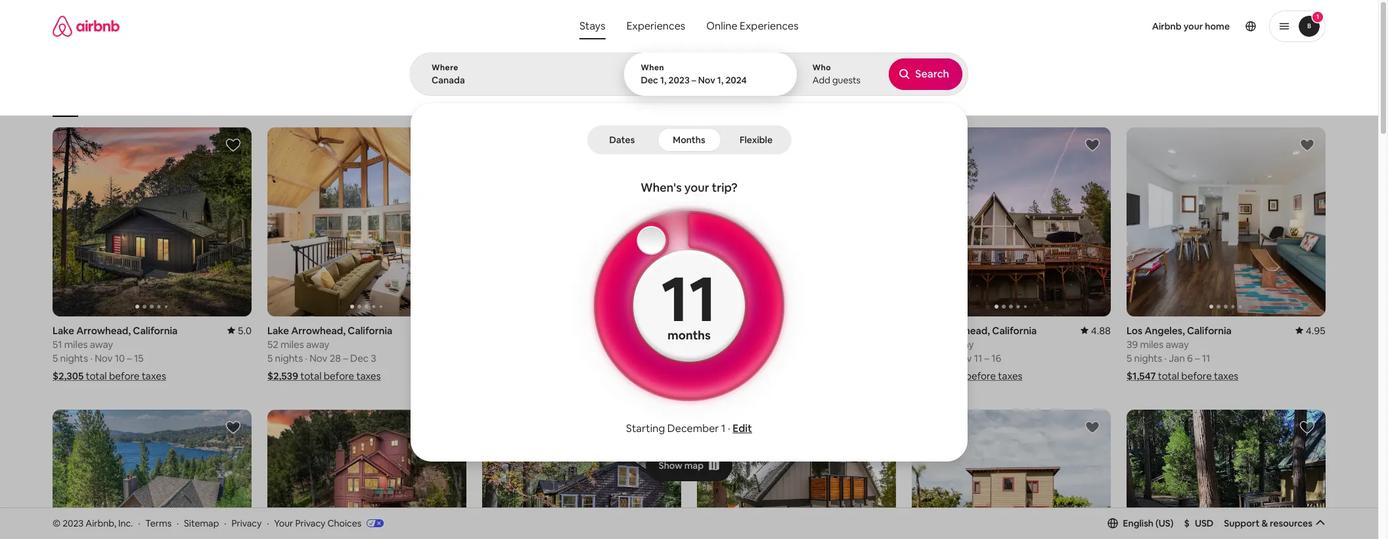 Task type: locate. For each thing, give the bounding box(es) containing it.
nights inside lake arrowhead, california 52 miles away 5 nights · nov 28 – dec 3 $2,539 total before taxes
[[275, 352, 303, 364]]

support & resources button
[[1224, 518, 1326, 529]]

– inside lake arrowhead, california 51 miles away 5 nights · nov 10 – 15 $2,305 total before taxes
[[127, 352, 132, 364]]

2 total before taxes button from the left
[[912, 370, 1022, 382]]

what can we help you find? tab list
[[569, 13, 696, 39]]

dates
[[609, 134, 635, 146]]

6 total from the left
[[1158, 370, 1179, 382]]

52 up the '$2,539'
[[267, 338, 278, 351]]

$1,547
[[1127, 370, 1156, 382]]

$ usd
[[1184, 518, 1214, 529]]

1 horizontal spatial total before taxes button
[[912, 370, 1022, 382]]

1 vertical spatial your
[[684, 180, 709, 195]]

6 before from the left
[[1181, 370, 1212, 382]]

miles up $1,221
[[710, 338, 734, 351]]

4.95 out of 5 average rating image
[[1295, 324, 1326, 337]]

total before taxes button down lake arrowhead, california
[[482, 370, 595, 382]]

2023 up the design on the top of the page
[[668, 74, 690, 86]]

before inside lake arrowhead, california 53 miles away nov 11 – 16 total before taxes
[[965, 370, 996, 382]]

miles up the '$2,539'
[[280, 338, 304, 351]]

angeles,
[[1145, 324, 1185, 337]]

group
[[53, 66, 1100, 117], [53, 127, 252, 317], [267, 127, 466, 317], [482, 127, 681, 317], [697, 127, 896, 317], [912, 127, 1111, 317], [1127, 127, 1326, 317], [53, 410, 252, 539], [267, 410, 466, 539], [482, 410, 681, 539], [697, 410, 896, 539], [912, 410, 1111, 539], [1127, 410, 1326, 539]]

nights up $1,547
[[1134, 352, 1162, 364]]

california for lake arrowhead, california 52 miles away 5 nights · nov 28 – dec 3 $2,539 total before taxes
[[348, 324, 392, 337]]

11
[[661, 257, 717, 339], [974, 352, 982, 364], [1202, 352, 1210, 364]]

away inside los angeles, california 39 miles away 5 nights · jan 6 – 11 $1,547 total before taxes
[[1166, 338, 1189, 351]]

0 horizontal spatial 15
[[134, 352, 144, 364]]

experiences up when
[[626, 19, 685, 33]]

4 nights from the left
[[1134, 352, 1162, 364]]

privacy
[[231, 517, 262, 529], [295, 517, 325, 529]]

usd
[[1195, 518, 1214, 529]]

4 5 from the left
[[1127, 352, 1132, 364]]

nov
[[698, 74, 715, 86], [95, 352, 113, 364], [310, 352, 327, 364], [954, 352, 972, 364]]

nights inside lake arrowhead, california 51 miles away 5 nights · nov 10 – 15 $2,305 total before taxes
[[60, 352, 88, 364]]

2023 right "©"
[[63, 517, 84, 529]]

choices
[[327, 517, 361, 529]]

0 vertical spatial your
[[1183, 20, 1203, 32]]

miles inside lake arrowhead, california 52 miles away 5 nights · nov 28 – dec 3 $2,539 total before taxes
[[280, 338, 304, 351]]

experiences button
[[616, 13, 696, 39]]

when's
[[641, 180, 682, 195]]

1 horizontal spatial 52
[[697, 338, 708, 351]]

1 taxes from the left
[[142, 370, 166, 382]]

away for lake arrowhead, california 52 miles away 5 nights · nov 28 – dec 3 $2,539 total before taxes
[[306, 338, 329, 351]]

· inside lake arrowhead, california 52 miles away 5 nights · dec 10 – 15 $1,221 total before taxes
[[735, 352, 737, 364]]

10 for dec
[[760, 352, 770, 364]]

2 15 from the left
[[779, 352, 788, 364]]

before down lake arrowhead, california
[[538, 370, 568, 382]]

5 up the '$2,539'
[[267, 352, 273, 364]]

airbnb
[[1152, 20, 1182, 32]]

california inside lake arrowhead, california 53 miles away nov 11 – 16 total before taxes
[[992, 324, 1037, 337]]

3 before from the left
[[538, 370, 568, 382]]

arrowhead, inside lake arrowhead, california 52 miles away 5 nights · dec 10 – 15 $1,221 total before taxes
[[721, 324, 775, 337]]

1 privacy from the left
[[231, 517, 262, 529]]

miles inside los angeles, california 39 miles away 5 nights · jan 6 – 11 $1,547 total before taxes
[[1140, 338, 1163, 351]]

miles for lake arrowhead, california 53 miles away nov 11 – 16 total before taxes
[[925, 338, 948, 351]]

1 arrowhead, from the left
[[76, 324, 131, 337]]

dec inside lake arrowhead, california 52 miles away 5 nights · nov 28 – dec 3 $2,539 total before taxes
[[350, 352, 369, 364]]

·
[[90, 352, 93, 364], [305, 352, 307, 364], [735, 352, 737, 364], [1164, 352, 1167, 364], [728, 422, 730, 436], [138, 517, 140, 529], [177, 517, 179, 529], [224, 517, 226, 529], [267, 517, 269, 529]]

1 horizontal spatial 10
[[760, 352, 770, 364]]

away for lake arrowhead, california 51 miles away 5 nights · nov 10 – 15 $2,305 total before taxes
[[90, 338, 113, 351]]

– inside lake arrowhead, california 52 miles away 5 nights · dec 10 – 15 $1,221 total before taxes
[[772, 352, 777, 364]]

before inside lake arrowhead, california 52 miles away 5 nights · dec 10 – 15 $1,221 total before taxes
[[751, 370, 781, 382]]

dec inside lake arrowhead, california 52 miles away 5 nights · dec 10 – 15 $1,221 total before taxes
[[739, 352, 758, 364]]

sitemap
[[184, 517, 219, 529]]

desert
[[903, 97, 929, 108]]

los angeles, california 39 miles away 5 nights · jan 6 – 11 $1,547 total before taxes
[[1127, 324, 1238, 382]]

1 total from the left
[[86, 370, 107, 382]]

away
[[90, 338, 113, 351], [306, 338, 329, 351], [736, 338, 759, 351], [951, 338, 974, 351], [1166, 338, 1189, 351]]

– inside lake arrowhead, california 52 miles away 5 nights · nov 28 – dec 3 $2,539 total before taxes
[[343, 352, 348, 364]]

2 nights from the left
[[275, 352, 303, 364]]

3 5 from the left
[[697, 352, 702, 364]]

2 taxes from the left
[[356, 370, 381, 382]]

add to wishlist: los angeles, california image
[[1299, 137, 1315, 153]]

edit
[[733, 422, 752, 436]]

1 15 from the left
[[134, 352, 144, 364]]

6
[[1187, 352, 1193, 364]]

5 inside lake arrowhead, california 52 miles away 5 nights · nov 28 – dec 3 $2,539 total before taxes
[[267, 352, 273, 364]]

11 inside lake arrowhead, california 53 miles away nov 11 – 16 total before taxes
[[974, 352, 982, 364]]

lake for lake
[[603, 97, 621, 108]]

before down 16
[[965, 370, 996, 382]]

2023
[[668, 74, 690, 86], [63, 517, 84, 529]]

your inside stays tab panel
[[684, 180, 709, 195]]

10 inside lake arrowhead, california 51 miles away 5 nights · nov 10 – 15 $2,305 total before taxes
[[115, 352, 125, 364]]

1 horizontal spatial experiences
[[740, 19, 799, 33]]

miles for lake arrowhead, california 52 miles away 5 nights · nov 28 – dec 3 $2,539 total before taxes
[[280, 338, 304, 351]]

5 up $1,221
[[697, 352, 702, 364]]

tab list
[[590, 125, 789, 154]]

4 total from the left
[[727, 370, 748, 382]]

lake inside lake arrowhead, california 52 miles away 5 nights · nov 28 – dec 3 $2,539 total before taxes
[[267, 324, 289, 337]]

2 away from the left
[[306, 338, 329, 351]]

0 vertical spatial 1
[[1316, 12, 1319, 21]]

0 horizontal spatial 10
[[115, 352, 125, 364]]

· inside stays tab panel
[[728, 422, 730, 436]]

–
[[692, 74, 696, 86], [127, 352, 132, 364], [343, 352, 348, 364], [772, 352, 777, 364], [984, 352, 989, 364], [1195, 352, 1200, 364]]

52 inside lake arrowhead, california 52 miles away 5 nights · dec 10 – 15 $1,221 total before taxes
[[697, 338, 708, 351]]

taxes inside lake arrowhead, california 53 miles away nov 11 – 16 total before taxes
[[998, 370, 1022, 382]]

2 52 from the left
[[697, 338, 708, 351]]

4.94 out of 5 average rating image
[[651, 324, 681, 337]]

2 privacy from the left
[[295, 517, 325, 529]]

privacy right your
[[295, 517, 325, 529]]

5 inside los angeles, california 39 miles away 5 nights · jan 6 – 11 $1,547 total before taxes
[[1127, 352, 1132, 364]]

1 miles from the left
[[64, 338, 88, 351]]

1 horizontal spatial 2023
[[668, 74, 690, 86]]

california inside lake arrowhead, california 51 miles away 5 nights · nov 10 – 15 $2,305 total before taxes
[[133, 324, 178, 337]]

total inside los angeles, california 39 miles away 5 nights · jan 6 – 11 $1,547 total before taxes
[[1158, 370, 1179, 382]]

airbnb your home link
[[1144, 12, 1238, 40]]

· inside lake arrowhead, california 52 miles away 5 nights · nov 28 – dec 3 $2,539 total before taxes
[[305, 352, 307, 364]]

– for lake arrowhead, california 52 miles away 5 nights · nov 28 – dec 3 $2,539 total before taxes
[[343, 352, 348, 364]]

3 away from the left
[[736, 338, 759, 351]]

2 california from the left
[[348, 324, 392, 337]]

california inside lake arrowhead, california 52 miles away 5 nights · nov 28 – dec 3 $2,539 total before taxes
[[348, 324, 392, 337]]

2 add to wishlist: lake arrowhead, california image from the left
[[1085, 137, 1100, 153]]

miles right the 53 on the bottom right of page
[[925, 338, 948, 351]]

5.0
[[238, 324, 252, 337]]

taxes inside lake arrowhead, california 52 miles away 5 nights · dec 10 – 15 $1,221 total before taxes
[[783, 370, 808, 382]]

away inside lake arrowhead, california 51 miles away 5 nights · nov 10 – 15 $2,305 total before taxes
[[90, 338, 113, 351]]

off-
[[527, 97, 542, 108]]

nov inside lake arrowhead, california 52 miles away 5 nights · nov 28 – dec 3 $2,539 total before taxes
[[310, 352, 327, 364]]

your for when's
[[684, 180, 709, 195]]

4 arrowhead, from the left
[[721, 324, 775, 337]]

1 inside stays tab panel
[[721, 422, 726, 436]]

– inside los angeles, california 39 miles away 5 nights · jan 6 – 11 $1,547 total before taxes
[[1195, 352, 1200, 364]]

4 taxes from the left
[[783, 370, 808, 382]]

total
[[86, 370, 107, 382], [300, 370, 322, 382], [514, 370, 535, 382], [727, 370, 748, 382], [942, 370, 963, 382], [1158, 370, 1179, 382]]

privacy link
[[231, 517, 262, 529]]

1 experiences from the left
[[626, 19, 685, 33]]

2 total from the left
[[300, 370, 322, 382]]

0 horizontal spatial dec
[[350, 352, 369, 364]]

3 nights from the left
[[705, 352, 733, 364]]

1 vertical spatial 2023
[[63, 517, 84, 529]]

before down 6
[[1181, 370, 1212, 382]]

1 10 from the left
[[115, 352, 125, 364]]

taxes
[[142, 370, 166, 382], [356, 370, 381, 382], [570, 370, 595, 382], [783, 370, 808, 382], [998, 370, 1022, 382], [1214, 370, 1238, 382]]

arrowhead, inside lake arrowhead, california 52 miles away 5 nights · nov 28 – dec 3 $2,539 total before taxes
[[291, 324, 346, 337]]

11 inside los angeles, california 39 miles away 5 nights · jan 6 – 11 $1,547 total before taxes
[[1202, 352, 1210, 364]]

nights inside los angeles, california 39 miles away 5 nights · jan 6 – 11 $1,547 total before taxes
[[1134, 352, 1162, 364]]

december
[[667, 422, 719, 436]]

6 california from the left
[[1187, 324, 1232, 337]]

1 inside dropdown button
[[1316, 12, 1319, 21]]

1 total before taxes button from the left
[[482, 370, 595, 382]]

52
[[267, 338, 278, 351], [697, 338, 708, 351]]

0 horizontal spatial 1
[[721, 422, 726, 436]]

0 horizontal spatial add to wishlist: lake arrowhead, california image
[[655, 137, 671, 153]]

your
[[1183, 20, 1203, 32], [684, 180, 709, 195]]

0 horizontal spatial 52
[[267, 338, 278, 351]]

total inside lake arrowhead, california 52 miles away 5 nights · dec 10 – 15 $1,221 total before taxes
[[727, 370, 748, 382]]

2 experiences from the left
[[740, 19, 799, 33]]

1 horizontal spatial 15
[[779, 352, 788, 364]]

nights up the '$2,539'
[[275, 352, 303, 364]]

your privacy choices
[[274, 517, 361, 529]]

1, down when
[[660, 74, 666, 86]]

miles down angeles,
[[1140, 338, 1163, 351]]

arrowhead, for lake arrowhead, california 52 miles away 5 nights · nov 28 – dec 3 $2,539 total before taxes
[[291, 324, 346, 337]]

lake arrowhead, california 52 miles away 5 nights · dec 10 – 15 $1,221 total before taxes
[[697, 324, 822, 382]]

0 horizontal spatial total before taxes button
[[482, 370, 595, 382]]

5 down 39
[[1127, 352, 1132, 364]]

your left home
[[1183, 20, 1203, 32]]

months button
[[657, 128, 721, 152]]

your left trip?
[[684, 180, 709, 195]]

tab list containing dates
[[590, 125, 789, 154]]

1,
[[660, 74, 666, 86], [717, 74, 724, 86]]

$2,305
[[53, 370, 84, 382]]

before
[[109, 370, 139, 382], [324, 370, 354, 382], [538, 370, 568, 382], [751, 370, 781, 382], [965, 370, 996, 382], [1181, 370, 1212, 382]]

miles inside lake arrowhead, california 53 miles away nov 11 – 16 total before taxes
[[925, 338, 948, 351]]

None search field
[[410, 0, 968, 462]]

english
[[1123, 518, 1154, 529]]

52 inside lake arrowhead, california 52 miles away 5 nights · nov 28 – dec 3 $2,539 total before taxes
[[267, 338, 278, 351]]

4 california from the left
[[777, 324, 822, 337]]

lake for lake arrowhead, california 52 miles away 5 nights · nov 28 – dec 3 $2,539 total before taxes
[[267, 324, 289, 337]]

&
[[1262, 518, 1268, 529]]

miles inside lake arrowhead, california 51 miles away 5 nights · nov 10 – 15 $2,305 total before taxes
[[64, 338, 88, 351]]

0 horizontal spatial 2023
[[63, 517, 84, 529]]

map
[[684, 460, 704, 471]]

5 arrowhead, from the left
[[936, 324, 990, 337]]

lake inside lake arrowhead, california 51 miles away 5 nights · nov 10 – 15 $2,305 total before taxes
[[53, 324, 74, 337]]

tab list inside stays tab panel
[[590, 125, 789, 154]]

1 horizontal spatial dec
[[641, 74, 658, 86]]

add to wishlist: lake arrowhead, california image
[[225, 137, 241, 153], [225, 420, 241, 435], [655, 420, 671, 435]]

5 taxes from the left
[[998, 370, 1022, 382]]

where
[[432, 62, 458, 73]]

2 10 from the left
[[760, 352, 770, 364]]

california
[[133, 324, 178, 337], [348, 324, 392, 337], [563, 324, 607, 337], [777, 324, 822, 337], [992, 324, 1037, 337], [1187, 324, 1232, 337]]

15 inside lake arrowhead, california 51 miles away 5 nights · nov 10 – 15 $2,305 total before taxes
[[134, 352, 144, 364]]

0 vertical spatial 2023
[[668, 74, 690, 86]]

Where field
[[432, 74, 603, 86]]

before inside los angeles, california 39 miles away 5 nights · jan 6 – 11 $1,547 total before taxes
[[1181, 370, 1212, 382]]

15 for nov
[[134, 352, 144, 364]]

support
[[1224, 518, 1260, 529]]

lake for lake arrowhead, california 52 miles away 5 nights · dec 10 – 15 $1,221 total before taxes
[[697, 324, 719, 337]]

5 total from the left
[[942, 370, 963, 382]]

1 nights from the left
[[60, 352, 88, 364]]

1 vertical spatial 1
[[721, 422, 726, 436]]

1 horizontal spatial your
[[1183, 20, 1203, 32]]

add to wishlist: lake arrowhead, california image for '4.94 out of 5 average rating' icon
[[655, 137, 671, 153]]

5 inside lake arrowhead, california 52 miles away 5 nights · dec 10 – 15 $1,221 total before taxes
[[697, 352, 702, 364]]

total before taxes button down 16
[[912, 370, 1022, 382]]

lake inside group
[[603, 97, 621, 108]]

add to wishlist: los angeles, california image
[[1085, 420, 1100, 435]]

1
[[1316, 12, 1319, 21], [721, 422, 726, 436]]

design
[[657, 97, 683, 108]]

1 horizontal spatial 11
[[974, 352, 982, 364]]

nights inside lake arrowhead, california 52 miles away 5 nights · dec 10 – 15 $1,221 total before taxes
[[705, 352, 733, 364]]

miles right 51
[[64, 338, 88, 351]]

5 miles from the left
[[1140, 338, 1163, 351]]

5 down 51
[[53, 352, 58, 364]]

1, left '2024'
[[717, 74, 724, 86]]

15 for dec
[[779, 352, 788, 364]]

1 horizontal spatial 1
[[1316, 12, 1319, 21]]

2 arrowhead, from the left
[[291, 324, 346, 337]]

52 for lake arrowhead, california 52 miles away 5 nights · nov 28 – dec 3 $2,539 total before taxes
[[267, 338, 278, 351]]

arrowhead, inside lake arrowhead, california 53 miles away nov 11 – 16 total before taxes
[[936, 324, 990, 337]]

starting december 1 · edit
[[626, 422, 752, 436]]

0 horizontal spatial 1,
[[660, 74, 666, 86]]

nights up $1,221
[[705, 352, 733, 364]]

experiences
[[626, 19, 685, 33], [740, 19, 799, 33]]

miles inside lake arrowhead, california 52 miles away 5 nights · dec 10 – 15 $1,221 total before taxes
[[710, 338, 734, 351]]

arrowhead, inside lake arrowhead, california 51 miles away 5 nights · nov 10 – 15 $2,305 total before taxes
[[76, 324, 131, 337]]

2 horizontal spatial dec
[[739, 352, 758, 364]]

5 away from the left
[[1166, 338, 1189, 351]]

4 before from the left
[[751, 370, 781, 382]]

4 away from the left
[[951, 338, 974, 351]]

total before taxes button for 4.88 out of 5 average rating image
[[912, 370, 1022, 382]]

1 california from the left
[[133, 324, 178, 337]]

nights up $2,305 on the bottom left of page
[[60, 352, 88, 364]]

0 horizontal spatial your
[[684, 180, 709, 195]]

arrowhead, for lake arrowhead, california 52 miles away 5 nights · dec 10 – 15 $1,221 total before taxes
[[721, 324, 775, 337]]

away inside lake arrowhead, california 52 miles away 5 nights · dec 10 – 15 $1,221 total before taxes
[[736, 338, 759, 351]]

1 5 from the left
[[53, 352, 58, 364]]

california for lake arrowhead, california 53 miles away nov 11 – 16 total before taxes
[[992, 324, 1037, 337]]

0 horizontal spatial 11
[[661, 257, 717, 339]]

· inside los angeles, california 39 miles away 5 nights · jan 6 – 11 $1,547 total before taxes
[[1164, 352, 1167, 364]]

52 up $1,221
[[697, 338, 708, 351]]

3 arrowhead, from the left
[[506, 324, 560, 337]]

none search field containing 11
[[410, 0, 968, 462]]

2 miles from the left
[[280, 338, 304, 351]]

2 before from the left
[[324, 370, 354, 382]]

5 before from the left
[[965, 370, 996, 382]]

5 inside lake arrowhead, california 51 miles away 5 nights · nov 10 – 15 $2,305 total before taxes
[[53, 352, 58, 364]]

– for lake arrowhead, california 51 miles away 5 nights · nov 10 – 15 $2,305 total before taxes
[[127, 352, 132, 364]]

0 horizontal spatial experiences
[[626, 19, 685, 33]]

1 horizontal spatial privacy
[[295, 517, 325, 529]]

2 horizontal spatial 11
[[1202, 352, 1210, 364]]

dec
[[641, 74, 658, 86], [350, 352, 369, 364], [739, 352, 758, 364]]

add to wishlist: lake arrowhead, california image
[[655, 137, 671, 153], [1085, 137, 1100, 153]]

lake arrowhead, california 53 miles away nov 11 – 16 total before taxes
[[912, 324, 1037, 382]]

1 52 from the left
[[267, 338, 278, 351]]

online
[[706, 19, 737, 33]]

california for lake arrowhead, california 52 miles away 5 nights · dec 10 – 15 $1,221 total before taxes
[[777, 324, 822, 337]]

total inside lake arrowhead, california 53 miles away nov 11 – 16 total before taxes
[[942, 370, 963, 382]]

before right $2,305 on the bottom left of page
[[109, 370, 139, 382]]

california inside los angeles, california 39 miles away 5 nights · jan 6 – 11 $1,547 total before taxes
[[1187, 324, 1232, 337]]

privacy left your
[[231, 517, 262, 529]]

before right $1,221
[[751, 370, 781, 382]]

– for lake arrowhead, california 52 miles away 5 nights · dec 10 – 15 $1,221 total before taxes
[[772, 352, 777, 364]]

2 1, from the left
[[717, 74, 724, 86]]

your inside "link"
[[1183, 20, 1203, 32]]

3 california from the left
[[563, 324, 607, 337]]

nights for lake arrowhead, california 51 miles away 5 nights · nov 10 – 15 $2,305 total before taxes
[[60, 352, 88, 364]]

away inside lake arrowhead, california 53 miles away nov 11 – 16 total before taxes
[[951, 338, 974, 351]]

5
[[53, 352, 58, 364], [267, 352, 273, 364], [697, 352, 702, 364], [1127, 352, 1132, 364]]

stays tab panel
[[410, 53, 968, 462]]

the-
[[542, 97, 558, 108]]

away inside lake arrowhead, california 52 miles away 5 nights · nov 28 – dec 3 $2,539 total before taxes
[[306, 338, 329, 351]]

0 horizontal spatial privacy
[[231, 517, 262, 529]]

2 5 from the left
[[267, 352, 273, 364]]

15
[[134, 352, 144, 364], [779, 352, 788, 364]]

profile element
[[821, 0, 1326, 53]]

1 horizontal spatial add to wishlist: lake arrowhead, california image
[[1085, 137, 1100, 153]]

add
[[812, 74, 830, 86]]

15 inside lake arrowhead, california 52 miles away 5 nights · dec 10 – 15 $1,221 total before taxes
[[779, 352, 788, 364]]

4 miles from the left
[[925, 338, 948, 351]]

add to wishlist: twin peaks, california image
[[1299, 420, 1315, 435]]

california inside lake arrowhead, california 52 miles away 5 nights · dec 10 – 15 $1,221 total before taxes
[[777, 324, 822, 337]]

6 taxes from the left
[[1214, 370, 1238, 382]]

5 california from the left
[[992, 324, 1037, 337]]

10 inside lake arrowhead, california 52 miles away 5 nights · dec 10 – 15 $1,221 total before taxes
[[760, 352, 770, 364]]

1 before from the left
[[109, 370, 139, 382]]

1 add to wishlist: lake arrowhead, california image from the left
[[655, 137, 671, 153]]

experiences right online in the top of the page
[[740, 19, 799, 33]]

california for lake arrowhead, california
[[563, 324, 607, 337]]

$
[[1184, 518, 1190, 529]]

lake inside lake arrowhead, california 53 miles away nov 11 – 16 total before taxes
[[912, 324, 934, 337]]

1 away from the left
[[90, 338, 113, 351]]

© 2023 airbnb, inc. ·
[[53, 517, 140, 529]]

before down "28"
[[324, 370, 354, 382]]

1 horizontal spatial 1,
[[717, 74, 724, 86]]

lake inside lake arrowhead, california 52 miles away 5 nights · dec 10 – 15 $1,221 total before taxes
[[697, 324, 719, 337]]

3 miles from the left
[[710, 338, 734, 351]]



Task type: vqa. For each thing, say whether or not it's contained in the screenshot.
From
no



Task type: describe. For each thing, give the bounding box(es) containing it.
who add guests
[[812, 62, 861, 86]]

online experiences link
[[696, 13, 809, 39]]

lake for lake arrowhead, california 51 miles away 5 nights · nov 10 – 15 $2,305 total before taxes
[[53, 324, 74, 337]]

away for lake arrowhead, california 52 miles away 5 nights · dec 10 – 15 $1,221 total before taxes
[[736, 338, 759, 351]]

away for los angeles, california 39 miles away 5 nights · jan 6 – 11 $1,547 total before taxes
[[1166, 338, 1189, 351]]

11 inside stays tab panel
[[661, 257, 717, 339]]

experiences inside button
[[626, 19, 685, 33]]

5 for los angeles, california 39 miles away 5 nights · jan 6 – 11 $1,547 total before taxes
[[1127, 352, 1132, 364]]

grid
[[558, 97, 572, 108]]

trip?
[[712, 180, 738, 195]]

when
[[641, 62, 664, 73]]

edit button
[[733, 422, 752, 436]]

when dec 1, 2023 – nov 1, 2024
[[641, 62, 747, 86]]

arrowhead, for lake arrowhead, california
[[506, 324, 560, 337]]

(us)
[[1156, 518, 1174, 529]]

53
[[912, 338, 923, 351]]

52 for lake arrowhead, california 52 miles away 5 nights · dec 10 – 15 $1,221 total before taxes
[[697, 338, 708, 351]]

california for los angeles, california 39 miles away 5 nights · jan 6 – 11 $1,547 total before taxes
[[1187, 324, 1232, 337]]

airbnb your home
[[1152, 20, 1230, 32]]

resources
[[1270, 518, 1312, 529]]

skiing
[[477, 97, 499, 108]]

terms
[[145, 517, 172, 529]]

los
[[1127, 324, 1142, 337]]

online experiences
[[706, 19, 799, 33]]

stays button
[[569, 13, 616, 39]]

28
[[330, 352, 341, 364]]

your
[[274, 517, 293, 529]]

nov inside when dec 1, 2023 – nov 1, 2024
[[698, 74, 715, 86]]

miles for los angeles, california 39 miles away 5 nights · jan 6 – 11 $1,547 total before taxes
[[1140, 338, 1163, 351]]

3 taxes from the left
[[570, 370, 595, 382]]

tiny homes
[[955, 97, 998, 108]]

add to wishlist: lake arrowhead, california image for 4.88 out of 5 average rating image
[[1085, 137, 1100, 153]]

homes
[[973, 97, 998, 108]]

dates button
[[590, 128, 655, 152]]

nights for lake arrowhead, california 52 miles away 5 nights · nov 28 – dec 3 $2,539 total before taxes
[[275, 352, 303, 364]]

– inside lake arrowhead, california 53 miles away nov 11 – 16 total before taxes
[[984, 352, 989, 364]]

©
[[53, 517, 61, 529]]

show map
[[659, 460, 704, 471]]

terms link
[[145, 517, 172, 529]]

– for los angeles, california 39 miles away 5 nights · jan 6 – 11 $1,547 total before taxes
[[1195, 352, 1200, 364]]

who
[[812, 62, 831, 73]]

flexible button
[[724, 128, 789, 152]]

arrowhead, for lake arrowhead, california 53 miles away nov 11 – 16 total before taxes
[[936, 324, 990, 337]]

total inside lake arrowhead, california 51 miles away 5 nights · nov 10 – 15 $2,305 total before taxes
[[86, 370, 107, 382]]

51
[[53, 338, 62, 351]]

3
[[371, 352, 376, 364]]

nights for lake arrowhead, california 52 miles away 5 nights · dec 10 – 15 $1,221 total before taxes
[[705, 352, 733, 364]]

before inside lake arrowhead, california 51 miles away 5 nights · nov 10 – 15 $2,305 total before taxes
[[109, 370, 139, 382]]

months
[[668, 327, 711, 343]]

arrowhead, for lake arrowhead, california 51 miles away 5 nights · nov 10 – 15 $2,305 total before taxes
[[76, 324, 131, 337]]

display total before taxes switch
[[1291, 83, 1314, 99]]

4.88 out of 5 average rating image
[[1080, 324, 1111, 337]]

miles for lake arrowhead, california 51 miles away 5 nights · nov 10 – 15 $2,305 total before taxes
[[64, 338, 88, 351]]

lake for lake arrowhead, california
[[482, 324, 504, 337]]

nov inside lake arrowhead, california 53 miles away nov 11 – 16 total before taxes
[[954, 352, 972, 364]]

· inside lake arrowhead, california 51 miles away 5 nights · nov 10 – 15 $2,305 total before taxes
[[90, 352, 93, 364]]

10 for nov
[[115, 352, 125, 364]]

dec inside when dec 1, 2023 – nov 1, 2024
[[641, 74, 658, 86]]

total before taxes
[[514, 370, 595, 382]]

nov inside lake arrowhead, california 51 miles away 5 nights · nov 10 – 15 $2,305 total before taxes
[[95, 352, 113, 364]]

mansions
[[413, 97, 447, 108]]

$2,539
[[267, 370, 298, 382]]

nights for los angeles, california 39 miles away 5 nights · jan 6 – 11 $1,547 total before taxes
[[1134, 352, 1162, 364]]

group containing off-the-grid
[[53, 66, 1100, 117]]

when's your trip?
[[641, 180, 738, 195]]

english (us) button
[[1107, 518, 1174, 529]]

total inside lake arrowhead, california 52 miles away 5 nights · nov 28 – dec 3 $2,539 total before taxes
[[300, 370, 322, 382]]

lake arrowhead, california
[[482, 324, 607, 337]]

away for lake arrowhead, california 53 miles away nov 11 – 16 total before taxes
[[951, 338, 974, 351]]

taxes inside lake arrowhead, california 52 miles away 5 nights · nov 28 – dec 3 $2,539 total before taxes
[[356, 370, 381, 382]]

your for airbnb
[[1183, 20, 1203, 32]]

jan
[[1169, 352, 1185, 364]]

$1,221
[[697, 370, 725, 382]]

starting
[[626, 422, 665, 436]]

lake arrowhead, california 51 miles away 5 nights · nov 10 – 15 $2,305 total before taxes
[[53, 324, 178, 382]]

total before taxes button for '4.94 out of 5 average rating' icon
[[482, 370, 595, 382]]

support & resources
[[1224, 518, 1312, 529]]

california for lake arrowhead, california 51 miles away 5 nights · nov 10 – 15 $2,305 total before taxes
[[133, 324, 178, 337]]

– inside when dec 1, 2023 – nov 1, 2024
[[692, 74, 696, 86]]

home
[[1205, 20, 1230, 32]]

5.0 out of 5 average rating image
[[227, 324, 252, 337]]

lake for lake arrowhead, california 53 miles away nov 11 – 16 total before taxes
[[912, 324, 934, 337]]

guests
[[832, 74, 861, 86]]

flexible
[[740, 134, 773, 146]]

4.88
[[1091, 324, 1111, 337]]

treehouses
[[776, 97, 819, 108]]

3 total from the left
[[514, 370, 535, 382]]

taxes inside lake arrowhead, california 51 miles away 5 nights · nov 10 – 15 $2,305 total before taxes
[[142, 370, 166, 382]]

airbnb,
[[86, 517, 116, 529]]

5 for lake arrowhead, california 52 miles away 5 nights · nov 28 – dec 3 $2,539 total before taxes
[[267, 352, 273, 364]]

off-the-grid
[[527, 97, 572, 108]]

countryside
[[709, 97, 755, 108]]

2024
[[725, 74, 747, 86]]

inc.
[[118, 517, 133, 529]]

terms · sitemap · privacy ·
[[145, 517, 269, 529]]

tiny
[[955, 97, 971, 108]]

taxes inside los angeles, california 39 miles away 5 nights · jan 6 – 11 $1,547 total before taxes
[[1214, 370, 1238, 382]]

english (us)
[[1123, 518, 1174, 529]]

2023 inside when dec 1, 2023 – nov 1, 2024
[[668, 74, 690, 86]]

miles for lake arrowhead, california 52 miles away 5 nights · dec 10 – 15 $1,221 total before taxes
[[710, 338, 734, 351]]

4.94
[[661, 324, 681, 337]]

your privacy choices link
[[274, 517, 384, 530]]

1 1, from the left
[[660, 74, 666, 86]]

16
[[991, 352, 1001, 364]]

4.95
[[1306, 324, 1326, 337]]

sitemap link
[[184, 517, 219, 529]]

5 for lake arrowhead, california 51 miles away 5 nights · nov 10 – 15 $2,305 total before taxes
[[53, 352, 58, 364]]

lake arrowhead, california 52 miles away 5 nights · nov 28 – dec 3 $2,539 total before taxes
[[267, 324, 392, 382]]

before inside lake arrowhead, california 52 miles away 5 nights · nov 28 – dec 3 $2,539 total before taxes
[[324, 370, 354, 382]]

camping
[[841, 97, 875, 108]]

show map button
[[646, 450, 733, 481]]

39
[[1127, 338, 1138, 351]]

show
[[659, 460, 682, 471]]

5 for lake arrowhead, california 52 miles away 5 nights · dec 10 – 15 $1,221 total before taxes
[[697, 352, 702, 364]]

months
[[673, 134, 705, 146]]



